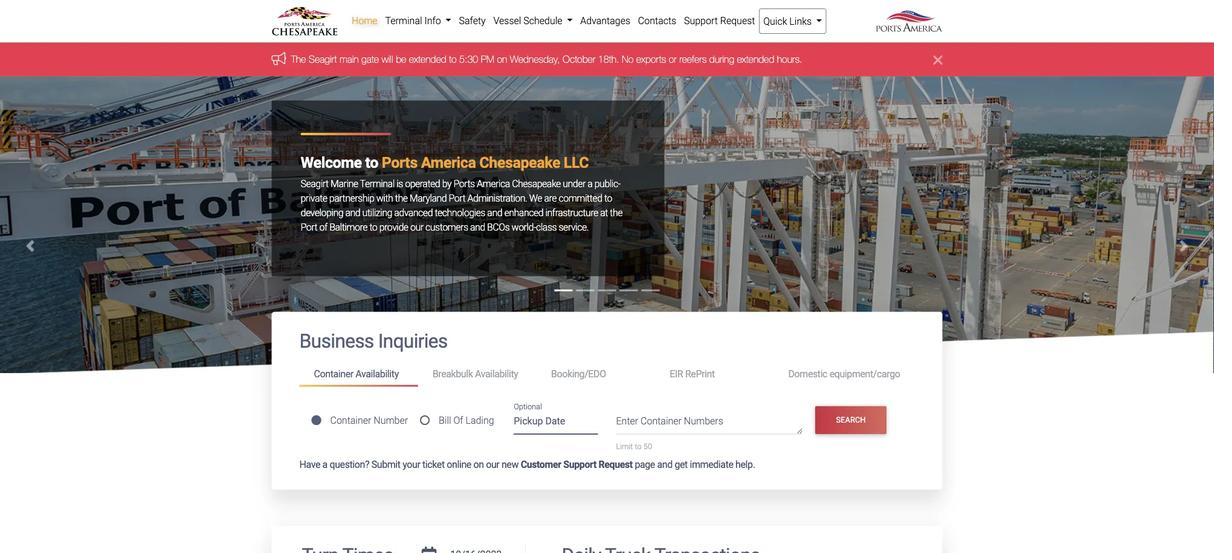 Task type: vqa. For each thing, say whether or not it's contained in the screenshot.
draft,
no



Task type: describe. For each thing, give the bounding box(es) containing it.
1 vertical spatial port
[[301, 222, 317, 233]]

number
[[374, 415, 408, 427]]

business inquiries main content
[[263, 312, 952, 554]]

1 horizontal spatial request
[[720, 15, 755, 26]]

of
[[454, 415, 463, 427]]

18th.
[[598, 53, 619, 65]]

calendar day image
[[422, 547, 437, 554]]

seagirt inside alert
[[309, 53, 337, 65]]

search
[[836, 416, 866, 425]]

advantages
[[580, 15, 630, 26]]

llc
[[564, 154, 589, 171]]

customer support request link
[[521, 459, 633, 471]]

pm
[[481, 53, 494, 65]]

will
[[382, 53, 393, 65]]

1 horizontal spatial port
[[449, 193, 466, 204]]

our inside business inquiries main content
[[486, 459, 500, 471]]

none text field inside business inquiries main content
[[446, 545, 506, 554]]

2 extended from the left
[[737, 53, 775, 65]]

new
[[502, 459, 519, 471]]

of
[[319, 222, 327, 233]]

0 horizontal spatial america
[[421, 154, 476, 171]]

to up with
[[365, 154, 378, 171]]

advanced
[[394, 207, 433, 219]]

gate
[[362, 53, 379, 65]]

at
[[600, 207, 608, 219]]

contacts link
[[634, 8, 680, 33]]

booking/edo link
[[537, 363, 655, 385]]

request inside business inquiries main content
[[599, 459, 633, 471]]

or
[[669, 53, 677, 65]]

infrastructure
[[546, 207, 598, 219]]

the seagirt main gate will be extended to 5:30 pm on wednesday, october 18th.  no exports or reefers during extended hours. alert
[[0, 43, 1214, 76]]

breakbulk availability link
[[418, 363, 537, 385]]

with
[[376, 193, 393, 204]]

eir reprint
[[670, 369, 715, 380]]

to down utilizing
[[370, 222, 377, 233]]

terminal info
[[385, 15, 443, 26]]

ports america chesapeake image
[[0, 76, 1214, 554]]

terminal inside terminal info link
[[385, 15, 422, 26]]

inquiries
[[378, 330, 448, 353]]

technologies
[[435, 207, 485, 219]]

october
[[563, 53, 596, 65]]

breakbulk availability
[[433, 369, 518, 380]]

marine
[[331, 178, 358, 189]]

page
[[635, 459, 655, 471]]

booking/edo
[[551, 369, 606, 380]]

maryland
[[410, 193, 447, 204]]

50
[[644, 442, 652, 451]]

operated
[[405, 178, 440, 189]]

support request link
[[680, 8, 759, 33]]

have a question? submit your ticket online on our new customer support request page and get immediate help.
[[300, 459, 755, 471]]

0 vertical spatial chesapeake
[[480, 154, 560, 171]]

Optional text field
[[514, 411, 598, 435]]

and inside business inquiries main content
[[657, 459, 673, 471]]

a inside business inquiries main content
[[323, 459, 328, 471]]

exports
[[636, 53, 666, 65]]

wednesday,
[[510, 53, 560, 65]]

help.
[[736, 459, 755, 471]]

during
[[710, 53, 734, 65]]

eir reprint link
[[655, 363, 774, 385]]

our inside the seagirt marine terminal is operated by ports america chesapeake under a public- private partnership with the maryland port administration.                         we are committed to developing and utilizing advanced technologies and enhanced infrastructure at the port of baltimore to provide                         our customers and bcos world-class service.
[[410, 222, 424, 233]]

limit to 50
[[616, 442, 652, 451]]

to inside business inquiries main content
[[635, 442, 642, 451]]

availability for breakbulk availability
[[475, 369, 518, 380]]

vessel schedule link
[[490, 8, 577, 33]]

customer
[[521, 459, 561, 471]]

hours.
[[777, 53, 802, 65]]

enter container numbers
[[616, 416, 723, 427]]

reefers
[[680, 53, 707, 65]]

container availability link
[[300, 363, 418, 387]]

ticket
[[423, 459, 445, 471]]

provide
[[379, 222, 408, 233]]

optional
[[514, 403, 542, 412]]

eir
[[670, 369, 683, 380]]

domestic
[[788, 369, 828, 380]]

quick
[[764, 15, 787, 27]]

by
[[442, 178, 452, 189]]

5:30
[[459, 53, 478, 65]]

service.
[[559, 222, 589, 233]]

have
[[300, 459, 320, 471]]

partnership
[[329, 193, 374, 204]]

equipment/cargo
[[830, 369, 900, 380]]

customers
[[426, 222, 468, 233]]

contacts
[[638, 15, 677, 26]]

container availability
[[314, 369, 399, 380]]

america inside the seagirt marine terminal is operated by ports america chesapeake under a public- private partnership with the maryland port administration.                         we are committed to developing and utilizing advanced technologies and enhanced infrastructure at the port of baltimore to provide                         our customers and bcos world-class service.
[[477, 178, 510, 189]]

we
[[529, 193, 542, 204]]

question?
[[330, 459, 369, 471]]

seagirt inside the seagirt marine terminal is operated by ports america chesapeake under a public- private partnership with the maryland port administration.                         we are committed to developing and utilizing advanced technologies and enhanced infrastructure at the port of baltimore to provide                         our customers and bcos world-class service.
[[301, 178, 329, 189]]

numbers
[[684, 416, 723, 427]]

1 extended from the left
[[409, 53, 446, 65]]

Enter Container Numbers text field
[[616, 414, 803, 435]]

baltimore
[[330, 222, 368, 233]]

terminal inside the seagirt marine terminal is operated by ports america chesapeake under a public- private partnership with the maryland port administration.                         we are committed to developing and utilizing advanced technologies and enhanced infrastructure at the port of baltimore to provide                         our customers and bcos world-class service.
[[360, 178, 395, 189]]

ports inside the seagirt marine terminal is operated by ports america chesapeake under a public- private partnership with the maryland port administration.                         we are committed to developing and utilizing advanced technologies and enhanced infrastructure at the port of baltimore to provide                         our customers and bcos world-class service.
[[454, 178, 475, 189]]

lading
[[466, 415, 494, 427]]

home
[[352, 15, 378, 26]]

0 vertical spatial the
[[395, 193, 408, 204]]

support inside business inquiries main content
[[563, 459, 597, 471]]

and left 'bcos'
[[470, 222, 485, 233]]

welcome
[[301, 154, 362, 171]]



Task type: locate. For each thing, give the bounding box(es) containing it.
0 vertical spatial seagirt
[[309, 53, 337, 65]]

0 horizontal spatial a
[[323, 459, 328, 471]]

0 horizontal spatial the
[[395, 193, 408, 204]]

schedule
[[524, 15, 562, 26]]

quick links link
[[759, 8, 827, 34]]

utilizing
[[362, 207, 392, 219]]

extended right during
[[737, 53, 775, 65]]

1 vertical spatial seagirt
[[301, 178, 329, 189]]

0 horizontal spatial on
[[474, 459, 484, 471]]

ports right by
[[454, 178, 475, 189]]

0 vertical spatial our
[[410, 222, 424, 233]]

home link
[[348, 8, 381, 33]]

no
[[622, 53, 634, 65]]

limit
[[616, 442, 633, 451]]

the down is
[[395, 193, 408, 204]]

1 horizontal spatial ports
[[454, 178, 475, 189]]

0 horizontal spatial port
[[301, 222, 317, 233]]

and down the administration.
[[487, 207, 502, 219]]

1 horizontal spatial a
[[588, 178, 593, 189]]

0 vertical spatial port
[[449, 193, 466, 204]]

bcos
[[487, 222, 510, 233]]

0 horizontal spatial availability
[[356, 369, 399, 380]]

port up technologies
[[449, 193, 466, 204]]

our down advanced
[[410, 222, 424, 233]]

request
[[720, 15, 755, 26], [599, 459, 633, 471]]

1 vertical spatial on
[[474, 459, 484, 471]]

0 vertical spatial america
[[421, 154, 476, 171]]

advantages link
[[577, 8, 634, 33]]

terminal info link
[[381, 8, 455, 33]]

0 horizontal spatial our
[[410, 222, 424, 233]]

support up reefers
[[684, 15, 718, 26]]

class
[[536, 222, 557, 233]]

vessel schedule
[[494, 15, 565, 26]]

port left of
[[301, 222, 317, 233]]

submit
[[372, 459, 401, 471]]

availability for container availability
[[356, 369, 399, 380]]

business
[[300, 330, 374, 353]]

your
[[403, 459, 420, 471]]

0 vertical spatial on
[[497, 53, 507, 65]]

1 vertical spatial support
[[563, 459, 597, 471]]

0 horizontal spatial ports
[[382, 154, 418, 171]]

request left "quick" on the right of the page
[[720, 15, 755, 26]]

support right customer
[[563, 459, 597, 471]]

bullhorn image
[[272, 52, 291, 65]]

is
[[397, 178, 403, 189]]

1 vertical spatial ports
[[454, 178, 475, 189]]

administration.
[[468, 193, 527, 204]]

are
[[544, 193, 557, 204]]

to down the public-
[[604, 193, 612, 204]]

1 horizontal spatial on
[[497, 53, 507, 65]]

online
[[447, 459, 471, 471]]

0 horizontal spatial extended
[[409, 53, 446, 65]]

container
[[314, 369, 353, 380], [330, 415, 371, 427], [641, 416, 682, 427]]

support
[[684, 15, 718, 26], [563, 459, 597, 471]]

to left 5:30
[[449, 53, 457, 65]]

the
[[291, 53, 306, 65]]

quick links
[[764, 15, 814, 27]]

immediate
[[690, 459, 734, 471]]

0 vertical spatial request
[[720, 15, 755, 26]]

0 vertical spatial support
[[684, 15, 718, 26]]

search button
[[816, 407, 887, 435]]

terminal up with
[[360, 178, 395, 189]]

info
[[425, 15, 441, 26]]

welcome to ports america chesapeake llc
[[301, 154, 589, 171]]

to inside alert
[[449, 53, 457, 65]]

breakbulk
[[433, 369, 473, 380]]

main
[[340, 53, 359, 65]]

1 vertical spatial america
[[477, 178, 510, 189]]

1 vertical spatial terminal
[[360, 178, 395, 189]]

availability down the business inquiries
[[356, 369, 399, 380]]

seagirt
[[309, 53, 337, 65], [301, 178, 329, 189]]

port
[[449, 193, 466, 204], [301, 222, 317, 233]]

on right pm
[[497, 53, 507, 65]]

request down limit
[[599, 459, 633, 471]]

our
[[410, 222, 424, 233], [486, 459, 500, 471]]

container up 50
[[641, 416, 682, 427]]

1 horizontal spatial availability
[[475, 369, 518, 380]]

committed
[[559, 193, 602, 204]]

a inside the seagirt marine terminal is operated by ports america chesapeake under a public- private partnership with the maryland port administration.                         we are committed to developing and utilizing advanced technologies and enhanced infrastructure at the port of baltimore to provide                         our customers and bcos world-class service.
[[588, 178, 593, 189]]

be
[[396, 53, 406, 65]]

a right the under
[[588, 178, 593, 189]]

seagirt up private
[[301, 178, 329, 189]]

bill of lading
[[439, 415, 494, 427]]

on inside alert
[[497, 53, 507, 65]]

on
[[497, 53, 507, 65], [474, 459, 484, 471]]

links
[[790, 15, 812, 27]]

domestic equipment/cargo
[[788, 369, 900, 380]]

2 availability from the left
[[475, 369, 518, 380]]

and left get in the right bottom of the page
[[657, 459, 673, 471]]

1 horizontal spatial support
[[684, 15, 718, 26]]

bill
[[439, 415, 451, 427]]

container left number
[[330, 415, 371, 427]]

ports up is
[[382, 154, 418, 171]]

chesapeake inside the seagirt marine terminal is operated by ports america chesapeake under a public- private partnership with the maryland port administration.                         we are committed to developing and utilizing advanced technologies and enhanced infrastructure at the port of baltimore to provide                         our customers and bcos world-class service.
[[512, 178, 561, 189]]

support request
[[684, 15, 755, 26]]

the seagirt main gate will be extended to 5:30 pm on wednesday, october 18th.  no exports or reefers during extended hours. link
[[291, 53, 802, 65]]

world-
[[512, 222, 536, 233]]

public-
[[595, 178, 621, 189]]

close image
[[934, 52, 943, 67]]

enhanced
[[504, 207, 543, 219]]

availability inside 'link'
[[356, 369, 399, 380]]

0 horizontal spatial request
[[599, 459, 633, 471]]

safety
[[459, 15, 486, 26]]

0 vertical spatial terminal
[[385, 15, 422, 26]]

get
[[675, 459, 688, 471]]

availability right breakbulk on the left bottom
[[475, 369, 518, 380]]

1 availability from the left
[[356, 369, 399, 380]]

None text field
[[446, 545, 506, 554]]

the seagirt main gate will be extended to 5:30 pm on wednesday, october 18th.  no exports or reefers during extended hours.
[[291, 53, 802, 65]]

1 horizontal spatial the
[[610, 207, 623, 219]]

our left 'new'
[[486, 459, 500, 471]]

0 vertical spatial ports
[[382, 154, 418, 171]]

1 horizontal spatial our
[[486, 459, 500, 471]]

the right at at the top of page
[[610, 207, 623, 219]]

1 vertical spatial chesapeake
[[512, 178, 561, 189]]

seagirt marine terminal is operated by ports america chesapeake under a public- private partnership with the maryland port administration.                         we are committed to developing and utilizing advanced technologies and enhanced infrastructure at the port of baltimore to provide                         our customers and bcos world-class service.
[[301, 178, 623, 233]]

0 horizontal spatial support
[[563, 459, 597, 471]]

a right have
[[323, 459, 328, 471]]

terminal left the info
[[385, 15, 422, 26]]

and down partnership
[[345, 207, 360, 219]]

1 vertical spatial our
[[486, 459, 500, 471]]

business inquiries
[[300, 330, 448, 353]]

terminal
[[385, 15, 422, 26], [360, 178, 395, 189]]

container down business
[[314, 369, 353, 380]]

container number
[[330, 415, 408, 427]]

extended right be
[[409, 53, 446, 65]]

safety link
[[455, 8, 490, 33]]

container for container availability
[[314, 369, 353, 380]]

on inside business inquiries main content
[[474, 459, 484, 471]]

seagirt right the
[[309, 53, 337, 65]]

america up by
[[421, 154, 476, 171]]

to left 50
[[635, 442, 642, 451]]

enter
[[616, 416, 638, 427]]

1 vertical spatial request
[[599, 459, 633, 471]]

1 horizontal spatial extended
[[737, 53, 775, 65]]

1 vertical spatial the
[[610, 207, 623, 219]]

the
[[395, 193, 408, 204], [610, 207, 623, 219]]

1 horizontal spatial america
[[477, 178, 510, 189]]

under
[[563, 178, 586, 189]]

vessel
[[494, 15, 521, 26]]

container for container number
[[330, 415, 371, 427]]

1 vertical spatial a
[[323, 459, 328, 471]]

container inside 'link'
[[314, 369, 353, 380]]

on right online
[[474, 459, 484, 471]]

0 vertical spatial a
[[588, 178, 593, 189]]

reprint
[[685, 369, 715, 380]]

america up the administration.
[[477, 178, 510, 189]]

availability
[[356, 369, 399, 380], [475, 369, 518, 380]]



